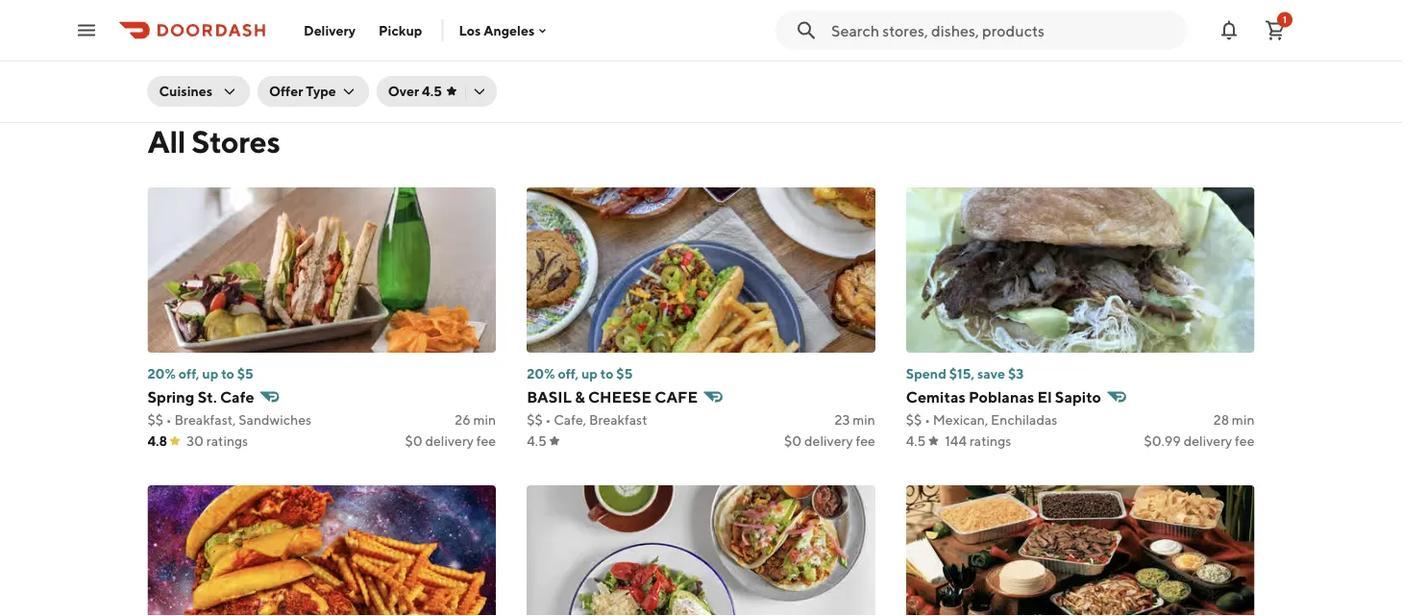 Task type: describe. For each thing, give the bounding box(es) containing it.
0.8
[[148, 37, 168, 53]]

0 horizontal spatial 30 ratings
[[187, 433, 248, 449]]

$0.99 delivery fee
[[1145, 433, 1255, 449]]

0.6
[[896, 37, 917, 53]]

cheese
[[588, 388, 652, 406]]

open menu image
[[75, 19, 98, 42]]

1
[[1284, 14, 1287, 25]]

delivery
[[304, 22, 356, 38]]

22
[[197, 37, 212, 53]]

1 horizontal spatial &
[[575, 388, 585, 406]]

off, for spring
[[179, 366, 199, 382]]

offer type
[[269, 83, 336, 99]]

los
[[459, 22, 481, 38]]

angeles
[[484, 22, 535, 38]]

min right 23 on the bottom of page
[[853, 412, 876, 428]]

Store search: begin typing to search for stores available on DoorDash text field
[[832, 20, 1176, 41]]

mexican,
[[933, 412, 989, 428]]

$$ for cemitas
[[907, 412, 922, 428]]

all
[[148, 123, 186, 159]]

$0 inside robeks 0.4 mi • 28 min • $0 delivery fee
[[624, 37, 641, 53]]

0 horizontal spatial spring st. cafe
[[148, 388, 254, 406]]

1 vertical spatial 4.8
[[148, 433, 167, 449]]

1 horizontal spatial 4.8
[[896, 58, 916, 74]]

1 horizontal spatial 30 ratings
[[935, 58, 997, 74]]

pickup
[[379, 22, 422, 38]]

cafe,
[[554, 412, 587, 428]]

min up $0.99 delivery fee on the right
[[1232, 412, 1255, 428]]

cemitas
[[907, 388, 966, 406]]

to for cafe
[[221, 366, 234, 382]]

min up 1,000+ ratings
[[215, 37, 238, 53]]

23 min
[[835, 412, 876, 428]]

$0 delivery fee for basil & cheese cafe
[[785, 433, 876, 449]]

20% off, up to $5 for st.
[[148, 366, 254, 382]]

0.6 mi • 26 min • $0 delivery fee
[[896, 37, 1089, 53]]

1 vertical spatial cafe
[[220, 388, 254, 406]]

0 horizontal spatial &
[[269, 13, 279, 31]]

basil & cheese cafe
[[527, 388, 698, 406]]

1 items, open order cart image
[[1264, 19, 1287, 42]]

ratings down "$$ • mexican, enchiladas"
[[970, 433, 1012, 449]]

bakery
[[216, 13, 266, 31]]

144
[[946, 433, 967, 449]]

$$ for basil
[[527, 412, 543, 428]]

mi inside robeks 0.4 mi • 28 min • $0 delivery fee
[[545, 37, 560, 53]]

los angeles
[[459, 22, 535, 38]]

over 4.5 button
[[377, 76, 497, 107]]

28 inside robeks 0.4 mi • 28 min • $0 delivery fee
[[571, 37, 587, 53]]

pickup button
[[367, 15, 434, 46]]

4.5 for 144 ratings
[[907, 433, 926, 449]]

ratings for 0.4 mi • 28 min • $0 delivery fee
[[579, 58, 621, 74]]

offer type button
[[258, 76, 369, 107]]

café
[[282, 13, 317, 31]]

basil
[[527, 388, 572, 406]]

up for st.
[[202, 366, 219, 382]]

breakfast,
[[174, 412, 236, 428]]

20% off, up to $5 for &
[[527, 366, 633, 382]]

cuisines button
[[148, 76, 250, 107]]

23
[[835, 412, 850, 428]]

1,000+ ratings
[[186, 58, 275, 74]]

0.8 mi • 22 min • $0 delivery fee
[[148, 37, 340, 53]]

$$ • cafe, breakfast
[[527, 412, 648, 428]]

min inside robeks 0.4 mi • 28 min • $0 delivery fee
[[590, 37, 613, 53]]

up for &
[[582, 366, 598, 382]]

1,000+
[[186, 58, 230, 74]]



Task type: locate. For each thing, give the bounding box(es) containing it.
•
[[189, 37, 194, 53], [240, 37, 246, 53], [563, 37, 569, 53], [615, 37, 621, 53], [937, 37, 943, 53], [990, 37, 995, 53], [166, 412, 172, 428], [546, 412, 551, 428], [925, 412, 931, 428]]

cafe up $$ • breakfast, sandwiches
[[220, 388, 254, 406]]

$5 up $$ • breakfast, sandwiches
[[237, 366, 254, 382]]

save
[[978, 366, 1006, 382]]

$5 for cheese
[[617, 366, 633, 382]]

0 horizontal spatial 4.5
[[422, 83, 442, 99]]

over
[[388, 83, 419, 99]]

4.6
[[148, 58, 167, 74], [522, 58, 541, 74]]

1 horizontal spatial to
[[601, 366, 614, 382]]

$0 delivery fee down '26 min'
[[405, 433, 496, 449]]

1 $$ from the left
[[148, 412, 163, 428]]

off, up the breakfast,
[[179, 366, 199, 382]]

1 vertical spatial 26
[[455, 412, 471, 428]]

1 horizontal spatial $5
[[617, 366, 633, 382]]

20% off, up to $5 up the breakfast,
[[148, 366, 254, 382]]

4.8 down 0.6
[[896, 58, 916, 74]]

0 horizontal spatial 20% off, up to $5
[[148, 366, 254, 382]]

30 ratings
[[935, 58, 997, 74], [187, 433, 248, 449]]

$5
[[237, 366, 254, 382], [617, 366, 633, 382]]

ratings down 0.8 mi • 22 min • $0 delivery fee
[[233, 58, 275, 74]]

cafe
[[969, 13, 1003, 31], [220, 388, 254, 406]]

enchiladas
[[991, 412, 1058, 428]]

0 horizontal spatial off,
[[179, 366, 199, 382]]

spring up 0.6
[[896, 13, 943, 31]]

1 horizontal spatial spring st. cafe
[[896, 13, 1003, 31]]

$$ for spring
[[148, 412, 163, 428]]

$$
[[148, 412, 163, 428], [527, 412, 543, 428], [907, 412, 922, 428]]

20%
[[148, 366, 176, 382], [527, 366, 555, 382]]

1 horizontal spatial 30
[[935, 58, 952, 74]]

30 down the 0.6 mi • 26 min • $0 delivery fee
[[935, 58, 952, 74]]

1 horizontal spatial spring
[[896, 13, 943, 31]]

off, for basil
[[558, 366, 579, 382]]

to for cheese
[[601, 366, 614, 382]]

2 off, from the left
[[558, 366, 579, 382]]

notification bell image
[[1218, 19, 1241, 42]]

$15,
[[950, 366, 975, 382]]

1 vertical spatial spring
[[148, 388, 195, 406]]

0 horizontal spatial $5
[[237, 366, 254, 382]]

ratings for 0.6 mi • 26 min • $0 delivery fee
[[955, 58, 997, 74]]

ratings
[[233, 58, 275, 74], [579, 58, 621, 74], [955, 58, 997, 74], [207, 433, 248, 449], [970, 433, 1012, 449]]

mi right 0.4
[[545, 37, 560, 53]]

ratings down the 0.6 mi • 26 min • $0 delivery fee
[[955, 58, 997, 74]]

mi right 0.8
[[171, 37, 186, 53]]

4.5 right over
[[422, 83, 442, 99]]

1 horizontal spatial 28
[[1214, 412, 1230, 428]]

los angeles button
[[459, 22, 550, 38]]

1 horizontal spatial up
[[582, 366, 598, 382]]

to up basil & cheese cafe at left
[[601, 366, 614, 382]]

0 horizontal spatial spring
[[148, 388, 195, 406]]

20% for basil & cheese cafe
[[527, 366, 555, 382]]

1 to from the left
[[221, 366, 234, 382]]

0 horizontal spatial st.
[[198, 388, 217, 406]]

spring up the breakfast,
[[148, 388, 195, 406]]

0 horizontal spatial $0 delivery fee
[[405, 433, 496, 449]]

3 mi from the left
[[920, 37, 935, 53]]

4.5
[[422, 83, 442, 99], [527, 433, 547, 449], [907, 433, 926, 449]]

30 ratings down the breakfast,
[[187, 433, 248, 449]]

off, up the basil
[[558, 366, 579, 382]]

spring st. cafe up 0.6
[[896, 13, 1003, 31]]

2 20% off, up to $5 from the left
[[527, 366, 633, 382]]

28 min
[[1214, 412, 1255, 428]]

2 20% from the left
[[527, 366, 555, 382]]

min right 0.6
[[964, 37, 987, 53]]

sapito
[[1056, 388, 1102, 406]]

el
[[1038, 388, 1052, 406]]

1 off, from the left
[[179, 366, 199, 382]]

1 vertical spatial 30
[[187, 433, 204, 449]]

off,
[[179, 366, 199, 382], [558, 366, 579, 382]]

up up the breakfast,
[[202, 366, 219, 382]]

up up basil & cheese cafe at left
[[582, 366, 598, 382]]

type
[[306, 83, 336, 99]]

30
[[935, 58, 952, 74], [187, 433, 204, 449]]

1 $5 from the left
[[237, 366, 254, 382]]

0 vertical spatial 26
[[946, 37, 962, 53]]

offer
[[269, 83, 303, 99]]

2 mi from the left
[[545, 37, 560, 53]]

cuisines
[[159, 83, 213, 99]]

$$ left the breakfast,
[[148, 412, 163, 428]]

st.
[[946, 13, 966, 31], [198, 388, 217, 406]]

min up 83 ratings
[[590, 37, 613, 53]]

4.5 inside 'button'
[[422, 83, 442, 99]]

stores
[[192, 123, 280, 159]]

3 $$ from the left
[[907, 412, 922, 428]]

20% for spring st. cafe
[[148, 366, 176, 382]]

1 up from the left
[[202, 366, 219, 382]]

1 20% from the left
[[148, 366, 176, 382]]

4.6 for 0.8 mi • 22 min • $0 delivery fee
[[148, 58, 167, 74]]

$0 delivery fee
[[405, 433, 496, 449], [785, 433, 876, 449]]

0 horizontal spatial 4.8
[[148, 433, 167, 449]]

pitchoun
[[148, 13, 213, 31]]

2 to from the left
[[601, 366, 614, 382]]

0 vertical spatial cafe
[[969, 13, 1003, 31]]

1 $0 delivery fee from the left
[[405, 433, 496, 449]]

26 min
[[455, 412, 496, 428]]

1 horizontal spatial off,
[[558, 366, 579, 382]]

4.8 down $$ • breakfast, sandwiches
[[148, 433, 167, 449]]

20% up the breakfast,
[[148, 366, 176, 382]]

cafe up the 0.6 mi • 26 min • $0 delivery fee
[[969, 13, 1003, 31]]

2 $5 from the left
[[617, 366, 633, 382]]

0 horizontal spatial $$
[[148, 412, 163, 428]]

ratings for 0.8 mi • 22 min • $0 delivery fee
[[233, 58, 275, 74]]

1 vertical spatial 28
[[1214, 412, 1230, 428]]

& up $$ • cafe, breakfast
[[575, 388, 585, 406]]

0 vertical spatial 4.8
[[896, 58, 916, 74]]

mi for pitchoun bakery & café
[[171, 37, 186, 53]]

28
[[571, 37, 587, 53], [1214, 412, 1230, 428]]

delivery button
[[292, 15, 367, 46]]

0 horizontal spatial up
[[202, 366, 219, 382]]

$5 up cheese on the bottom
[[617, 366, 633, 382]]

2 $0 delivery fee from the left
[[785, 433, 876, 449]]

delivery
[[269, 37, 317, 53], [644, 37, 692, 53], [1018, 37, 1067, 53], [425, 433, 474, 449], [805, 433, 853, 449], [1184, 433, 1233, 449]]

$0 delivery fee for spring st. cafe
[[405, 433, 496, 449]]

over 4.5
[[388, 83, 442, 99]]

min left cafe,
[[474, 412, 496, 428]]

83
[[561, 58, 576, 74]]

to
[[221, 366, 234, 382], [601, 366, 614, 382]]

mi for spring st. cafe
[[920, 37, 935, 53]]

20% up the basil
[[527, 366, 555, 382]]

0 vertical spatial 28
[[571, 37, 587, 53]]

poblanas
[[969, 388, 1035, 406]]

0 vertical spatial st.
[[946, 13, 966, 31]]

1 horizontal spatial 4.6
[[522, 58, 541, 74]]

fee
[[320, 37, 340, 53], [695, 37, 715, 53], [1070, 37, 1089, 53], [477, 433, 496, 449], [856, 433, 876, 449], [1236, 433, 1255, 449]]

20% off, up to $5 up the basil
[[527, 366, 633, 382]]

$$ • mexican, enchiladas
[[907, 412, 1058, 428]]

1 horizontal spatial 20%
[[527, 366, 555, 382]]

0.4
[[522, 37, 543, 53]]

ratings right "83"
[[579, 58, 621, 74]]

sandwiches
[[239, 412, 312, 428]]

4.6 down 0.8
[[148, 58, 167, 74]]

1 mi from the left
[[171, 37, 186, 53]]

pitchoun bakery & café
[[148, 13, 317, 31]]

$0 delivery fee down 23 on the bottom of page
[[785, 433, 876, 449]]

cafe
[[655, 388, 698, 406]]

30 ratings down the 0.6 mi • 26 min • $0 delivery fee
[[935, 58, 997, 74]]

&
[[269, 13, 279, 31], [575, 388, 585, 406]]

breakfast
[[589, 412, 648, 428]]

1 vertical spatial 30 ratings
[[187, 433, 248, 449]]

4.6 for 0.4 mi • 28 min • $0 delivery fee
[[522, 58, 541, 74]]

144 ratings
[[946, 433, 1012, 449]]

1 horizontal spatial 4.5
[[527, 433, 547, 449]]

up
[[202, 366, 219, 382], [582, 366, 598, 382]]

$0.99
[[1145, 433, 1182, 449]]

28 up $0.99 delivery fee on the right
[[1214, 412, 1230, 428]]

2 horizontal spatial $$
[[907, 412, 922, 428]]

mi right 0.6
[[920, 37, 935, 53]]

$5 for cafe
[[237, 366, 254, 382]]

$0
[[249, 37, 266, 53], [624, 37, 641, 53], [998, 37, 1016, 53], [405, 433, 423, 449], [785, 433, 802, 449]]

0 vertical spatial 30
[[935, 58, 952, 74]]

4.5 down the basil
[[527, 433, 547, 449]]

to up $$ • breakfast, sandwiches
[[221, 366, 234, 382]]

mi
[[171, 37, 186, 53], [545, 37, 560, 53], [920, 37, 935, 53]]

spend $15, save $3
[[907, 366, 1024, 382]]

fee inside robeks 0.4 mi • 28 min • $0 delivery fee
[[695, 37, 715, 53]]

4.8
[[896, 58, 916, 74], [148, 433, 167, 449]]

ratings down $$ • breakfast, sandwiches
[[207, 433, 248, 449]]

1 20% off, up to $5 from the left
[[148, 366, 254, 382]]

2 4.6 from the left
[[522, 58, 541, 74]]

0 vertical spatial &
[[269, 13, 279, 31]]

cemitas poblanas el sapito
[[907, 388, 1102, 406]]

1 horizontal spatial $$
[[527, 412, 543, 428]]

0 horizontal spatial 20%
[[148, 366, 176, 382]]

1 button
[[1257, 11, 1295, 50]]

spring
[[896, 13, 943, 31], [148, 388, 195, 406]]

$$ • breakfast, sandwiches
[[148, 412, 312, 428]]

robeks 0.4 mi • 28 min • $0 delivery fee
[[522, 13, 715, 53]]

0 horizontal spatial 28
[[571, 37, 587, 53]]

& left café
[[269, 13, 279, 31]]

1 horizontal spatial 20% off, up to $5
[[527, 366, 633, 382]]

0 horizontal spatial to
[[221, 366, 234, 382]]

20% off, up to $5
[[148, 366, 254, 382], [527, 366, 633, 382]]

min
[[215, 37, 238, 53], [590, 37, 613, 53], [964, 37, 987, 53], [474, 412, 496, 428], [853, 412, 876, 428], [1232, 412, 1255, 428]]

$$ down the basil
[[527, 412, 543, 428]]

0 horizontal spatial mi
[[171, 37, 186, 53]]

0 horizontal spatial cafe
[[220, 388, 254, 406]]

spring st. cafe
[[896, 13, 1003, 31], [148, 388, 254, 406]]

$$ down cemitas
[[907, 412, 922, 428]]

2 horizontal spatial 4.5
[[907, 433, 926, 449]]

2 up from the left
[[582, 366, 598, 382]]

$3
[[1008, 366, 1024, 382]]

83 ratings
[[561, 58, 621, 74]]

30 down the breakfast,
[[187, 433, 204, 449]]

1 horizontal spatial $0 delivery fee
[[785, 433, 876, 449]]

1 horizontal spatial 26
[[946, 37, 962, 53]]

4.5 for $0 delivery fee
[[527, 433, 547, 449]]

1 horizontal spatial cafe
[[969, 13, 1003, 31]]

delivery inside robeks 0.4 mi • 28 min • $0 delivery fee
[[644, 37, 692, 53]]

all stores
[[148, 123, 280, 159]]

spend
[[907, 366, 947, 382]]

0 vertical spatial spring st. cafe
[[896, 13, 1003, 31]]

spring st. cafe up the breakfast,
[[148, 388, 254, 406]]

1 vertical spatial spring st. cafe
[[148, 388, 254, 406]]

st. up the breakfast,
[[198, 388, 217, 406]]

0 vertical spatial 30 ratings
[[935, 58, 997, 74]]

1 4.6 from the left
[[148, 58, 167, 74]]

robeks
[[522, 13, 576, 31]]

26
[[946, 37, 962, 53], [455, 412, 471, 428]]

1 horizontal spatial st.
[[946, 13, 966, 31]]

4.6 down 0.4
[[522, 58, 541, 74]]

0 horizontal spatial 26
[[455, 412, 471, 428]]

0 vertical spatial spring
[[896, 13, 943, 31]]

2 horizontal spatial mi
[[920, 37, 935, 53]]

4.5 left 144
[[907, 433, 926, 449]]

1 vertical spatial &
[[575, 388, 585, 406]]

0 horizontal spatial 4.6
[[148, 58, 167, 74]]

1 horizontal spatial mi
[[545, 37, 560, 53]]

1 vertical spatial st.
[[198, 388, 217, 406]]

2 $$ from the left
[[527, 412, 543, 428]]

st. up the 0.6 mi • 26 min • $0 delivery fee
[[946, 13, 966, 31]]

28 up "83"
[[571, 37, 587, 53]]

0 horizontal spatial 30
[[187, 433, 204, 449]]



Task type: vqa. For each thing, say whether or not it's contained in the screenshot.
the left Spring
yes



